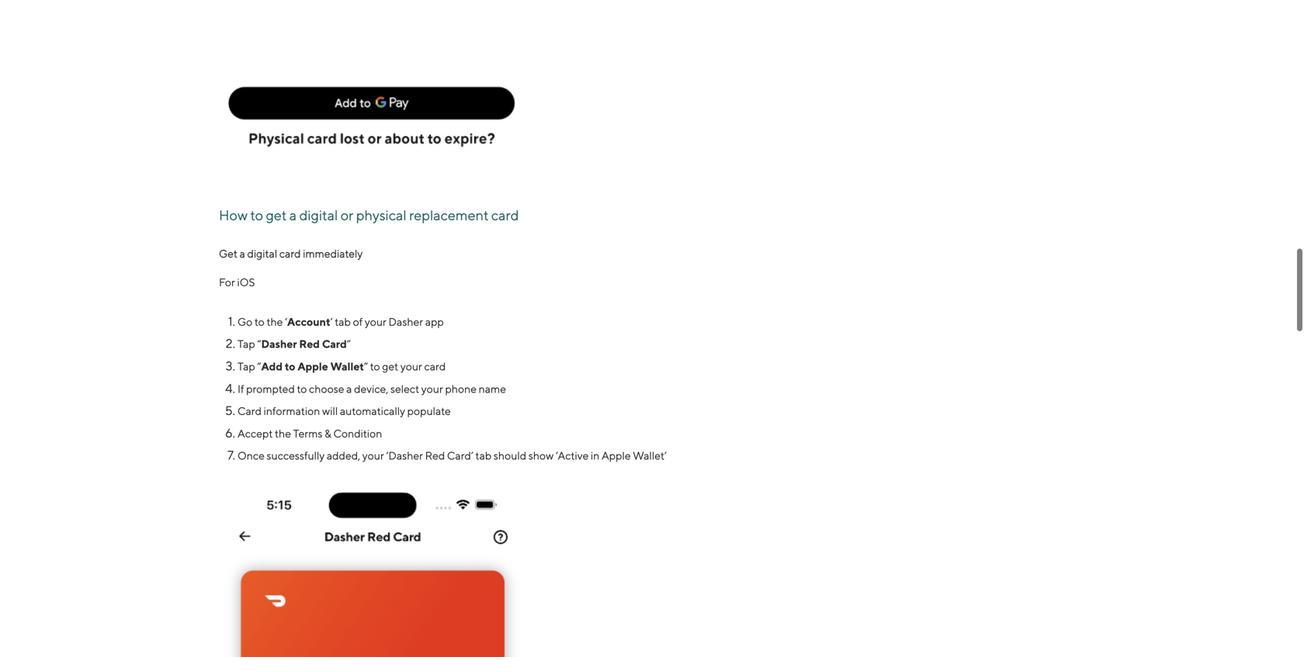 Task type: locate. For each thing, give the bounding box(es) containing it.
1 horizontal spatial card
[[424, 360, 446, 373]]

1 horizontal spatial digital
[[299, 207, 338, 223]]

digital
[[299, 207, 338, 223], [247, 247, 277, 260]]

get a digital card immediately
[[219, 247, 365, 260]]

1 horizontal spatial card
[[322, 338, 347, 351]]

tap up if
[[238, 360, 255, 373]]

dasher
[[389, 315, 423, 328], [261, 338, 297, 351]]

will
[[322, 405, 338, 418]]

the down information
[[275, 427, 291, 440]]

0 horizontal spatial apple
[[298, 360, 328, 373]]

1 vertical spatial get
[[382, 360, 398, 373]]

a right get
[[240, 247, 245, 260]]

" up device,
[[364, 360, 368, 373]]

'
[[330, 315, 333, 328]]

information
[[264, 405, 320, 418]]

tap down 'go'
[[238, 338, 255, 351]]

0 horizontal spatial digital
[[247, 247, 277, 260]]

to right how
[[250, 207, 263, 223]]

0 vertical spatial tab
[[335, 315, 351, 328]]

should
[[494, 450, 526, 462]]

2 tap from the top
[[238, 360, 255, 373]]

name
[[479, 383, 506, 395]]

dasher left app
[[389, 315, 423, 328]]

1 horizontal spatial a
[[289, 207, 297, 223]]

1 vertical spatial "
[[364, 360, 368, 373]]

0 vertical spatial red
[[299, 338, 320, 351]]

add
[[261, 360, 283, 373]]

" up prompted
[[257, 360, 261, 373]]

get up get a digital card immediately at the top left
[[266, 207, 287, 223]]

1 vertical spatial apple
[[602, 450, 631, 462]]

1 vertical spatial tap
[[238, 360, 255, 373]]

"
[[347, 338, 351, 351], [364, 360, 368, 373]]

1 " from the top
[[257, 338, 261, 351]]

apple up choose
[[298, 360, 328, 373]]

to up if prompted to choose a device, select your phone name
[[370, 360, 380, 373]]

card up phone
[[424, 360, 446, 373]]

card down "'"
[[322, 338, 347, 351]]

the
[[267, 315, 283, 328], [275, 427, 291, 440]]

apple right in
[[602, 450, 631, 462]]

get up select
[[382, 360, 398, 373]]

0 vertical spatial card
[[491, 207, 519, 223]]

app
[[425, 315, 444, 328]]

2 " from the top
[[257, 360, 261, 373]]

0 vertical spatial apple
[[298, 360, 328, 373]]

card right replacement
[[491, 207, 519, 223]]

populate
[[407, 405, 451, 418]]

wallet
[[330, 360, 364, 373]]

card information will automatically populate
[[238, 405, 451, 418]]

your down the condition on the left of the page
[[362, 450, 384, 462]]

2 user-added image image from the top
[[219, 486, 542, 658]]

0 vertical spatial dasher
[[389, 315, 423, 328]]

digital up ios
[[247, 247, 277, 260]]

"
[[257, 338, 261, 351], [257, 360, 261, 373]]

0 vertical spatial digital
[[299, 207, 338, 223]]

1 horizontal spatial get
[[382, 360, 398, 373]]

card
[[322, 338, 347, 351], [238, 405, 262, 418]]

0 horizontal spatial red
[[299, 338, 320, 351]]

red
[[299, 338, 320, 351], [425, 450, 445, 462]]

accept the terms & condition
[[238, 427, 382, 440]]

1 vertical spatial "
[[257, 360, 261, 373]]

card
[[491, 207, 519, 223], [279, 247, 301, 260], [424, 360, 446, 373]]

a
[[289, 207, 297, 223], [240, 247, 245, 260], [346, 383, 352, 395]]

choose
[[309, 383, 344, 395]]

1 vertical spatial a
[[240, 247, 245, 260]]

card up the "accept"
[[238, 405, 262, 418]]

a up get a digital card immediately at the top left
[[289, 207, 297, 223]]

once successfully added, your 'dasher red card' tab should show 'active in apple wallet'
[[238, 450, 667, 462]]

dasher down '
[[261, 338, 297, 351]]

0 vertical spatial "
[[347, 338, 351, 351]]

" up wallet
[[347, 338, 351, 351]]

user-added image image
[[219, 0, 525, 159], [219, 486, 542, 658]]

tap " dasher red card "
[[238, 338, 351, 351]]

0 vertical spatial user-added image image
[[219, 0, 525, 159]]

card left immediately
[[279, 247, 301, 260]]

immediately
[[303, 247, 363, 260]]

1 vertical spatial the
[[275, 427, 291, 440]]

1 horizontal spatial red
[[425, 450, 445, 462]]

0 vertical spatial "
[[257, 338, 261, 351]]

tap
[[238, 338, 255, 351], [238, 360, 255, 373]]

or
[[341, 207, 353, 223]]

1 vertical spatial card
[[238, 405, 262, 418]]

red left card'
[[425, 450, 445, 462]]

red down account
[[299, 338, 320, 351]]

if
[[238, 383, 244, 395]]

1 vertical spatial user-added image image
[[219, 486, 542, 658]]

if prompted to choose a device, select your phone name
[[238, 383, 508, 395]]

a left device,
[[346, 383, 352, 395]]

1 horizontal spatial tab
[[476, 450, 492, 462]]

terms
[[293, 427, 322, 440]]

tap for tap " dasher red card "
[[238, 338, 255, 351]]

1 vertical spatial card
[[279, 247, 301, 260]]

your
[[365, 315, 387, 328], [400, 360, 422, 373], [421, 383, 443, 395], [362, 450, 384, 462]]

tab right "'"
[[335, 315, 351, 328]]

1 tap from the top
[[238, 338, 255, 351]]

1 vertical spatial digital
[[247, 247, 277, 260]]

account
[[287, 315, 330, 328]]

0 vertical spatial the
[[267, 315, 283, 328]]

of
[[353, 315, 363, 328]]

apple
[[298, 360, 328, 373], [602, 450, 631, 462]]

0 horizontal spatial card
[[279, 247, 301, 260]]

0 vertical spatial get
[[266, 207, 287, 223]]

prompted
[[246, 383, 295, 395]]

tab
[[335, 315, 351, 328], [476, 450, 492, 462]]

select
[[390, 383, 419, 395]]

'
[[285, 315, 287, 328]]

0 horizontal spatial card
[[238, 405, 262, 418]]

to
[[250, 207, 263, 223], [255, 315, 265, 328], [285, 360, 295, 373], [370, 360, 380, 373], [297, 383, 307, 395]]

the left '
[[267, 315, 283, 328]]

1 horizontal spatial "
[[364, 360, 368, 373]]

get
[[266, 207, 287, 223], [382, 360, 398, 373]]

2 vertical spatial a
[[346, 383, 352, 395]]

1 vertical spatial dasher
[[261, 338, 297, 351]]

0 vertical spatial tap
[[238, 338, 255, 351]]

condition
[[333, 427, 382, 440]]

1 horizontal spatial dasher
[[389, 315, 423, 328]]

tab right card'
[[476, 450, 492, 462]]

once
[[238, 450, 265, 462]]

digital left or
[[299, 207, 338, 223]]

" up 'add'
[[257, 338, 261, 351]]



Task type: vqa. For each thing, say whether or not it's contained in the screenshot.
2nd Tap
yes



Task type: describe. For each thing, give the bounding box(es) containing it.
get
[[219, 247, 238, 260]]

in
[[591, 450, 600, 462]]

your up select
[[400, 360, 422, 373]]

successfully
[[267, 450, 325, 462]]

how to get a digital or physical replacement card
[[219, 207, 519, 223]]

show
[[529, 450, 554, 462]]

for
[[219, 276, 235, 289]]

'dasher
[[386, 450, 423, 462]]

'active
[[556, 450, 589, 462]]

your right of
[[365, 315, 387, 328]]

0 vertical spatial card
[[322, 338, 347, 351]]

tap for tap " add to apple wallet " to get your card
[[238, 360, 255, 373]]

&
[[325, 427, 331, 440]]

ios
[[237, 276, 255, 289]]

" for dasher
[[257, 338, 261, 351]]

your up populate
[[421, 383, 443, 395]]

how
[[219, 207, 248, 223]]

0 horizontal spatial tab
[[335, 315, 351, 328]]

wallet'
[[633, 450, 667, 462]]

card'
[[447, 450, 473, 462]]

1 vertical spatial red
[[425, 450, 445, 462]]

device,
[[354, 383, 388, 395]]

1 horizontal spatial apple
[[602, 450, 631, 462]]

automatically
[[340, 405, 405, 418]]

to right 'go'
[[255, 315, 265, 328]]

0 horizontal spatial a
[[240, 247, 245, 260]]

0 vertical spatial a
[[289, 207, 297, 223]]

0 horizontal spatial dasher
[[261, 338, 297, 351]]

to up information
[[297, 383, 307, 395]]

0 horizontal spatial "
[[347, 338, 351, 351]]

phone
[[445, 383, 477, 395]]

2 horizontal spatial card
[[491, 207, 519, 223]]

physical
[[356, 207, 407, 223]]

go to the ' account ' tab of your dasher app
[[238, 315, 446, 328]]

2 horizontal spatial a
[[346, 383, 352, 395]]

1 vertical spatial tab
[[476, 450, 492, 462]]

1 user-added image image from the top
[[219, 0, 525, 159]]

2 vertical spatial card
[[424, 360, 446, 373]]

tap " add to apple wallet " to get your card
[[238, 360, 446, 373]]

accept
[[238, 427, 273, 440]]

replacement
[[409, 207, 489, 223]]

for ios
[[219, 276, 255, 289]]

to right 'add'
[[285, 360, 295, 373]]

added,
[[327, 450, 360, 462]]

" for add
[[257, 360, 261, 373]]

0 horizontal spatial get
[[266, 207, 287, 223]]

go
[[238, 315, 252, 328]]



